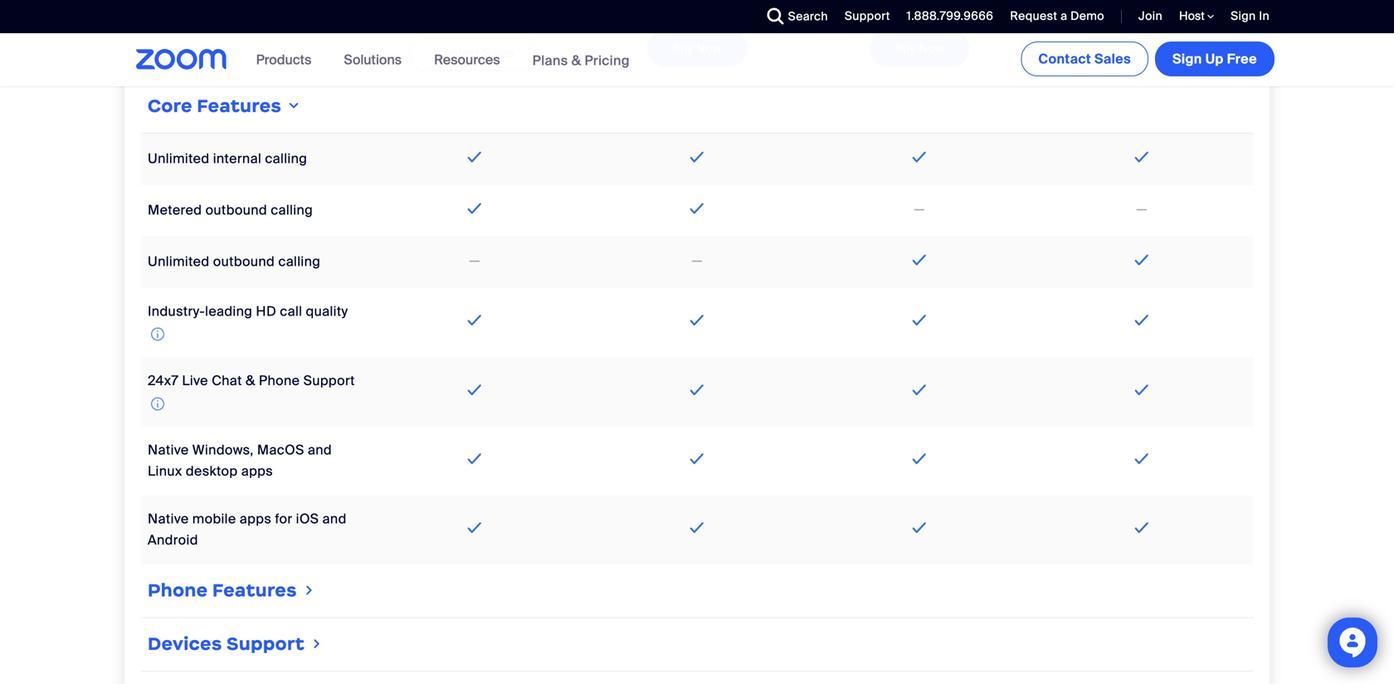 Task type: describe. For each thing, give the bounding box(es) containing it.
/year/user
[[918, 14, 977, 29]]

hd
[[256, 302, 277, 320]]

native for native windows, macos and linux desktop apps
[[148, 441, 189, 459]]

linux
[[148, 463, 182, 480]]

native windows, macos and linux desktop apps
[[148, 441, 332, 480]]

join
[[1139, 8, 1163, 24]]

metered
[[148, 201, 202, 219]]

industry-leading hd call quality image
[[151, 324, 164, 344]]

meetings navigation
[[1018, 33, 1279, 80]]

and inside native mobile apps for ios and android
[[323, 510, 347, 528]]

in
[[1260, 8, 1270, 24]]

join link up the meetings navigation
[[1139, 8, 1163, 24]]

$
[[863, 15, 870, 28]]

search
[[789, 9, 829, 24]]

24x7 live chat & phone support application
[[148, 372, 355, 414]]

buy inside 120 buy now
[[673, 41, 694, 56]]

right image for features
[[303, 582, 316, 599]]

apps inside native windows, macos and linux desktop apps
[[241, 463, 273, 480]]

phone inside 'cell'
[[148, 579, 208, 602]]

calling for metered outbound calling
[[271, 201, 313, 219]]

products
[[256, 51, 312, 69]]

& inside application
[[246, 372, 255, 389]]

host
[[1180, 8, 1208, 24]]

for
[[275, 510, 293, 528]]

features for phone features
[[212, 579, 297, 602]]

solutions
[[344, 51, 402, 69]]

sign in
[[1231, 8, 1270, 24]]

sales inside the meetings navigation
[[1095, 50, 1132, 68]]

call
[[280, 302, 303, 320]]

ios
[[296, 510, 319, 528]]

0 vertical spatial support
[[845, 8, 891, 24]]

right image
[[286, 99, 302, 112]]

core features
[[148, 94, 282, 117]]

unlimited for unlimited outbound calling
[[148, 253, 210, 270]]

join link left 'host'
[[1127, 0, 1167, 33]]

2 buy from the left
[[895, 41, 917, 56]]

24x7 live chat & phone support
[[148, 372, 355, 389]]

24x7
[[148, 372, 179, 389]]

sign for sign up free
[[1173, 50, 1203, 68]]

apps inside native mobile apps for ios and android
[[240, 510, 272, 528]]

leading
[[205, 302, 253, 320]]

banner containing contact sales
[[116, 33, 1279, 88]]

products button
[[256, 33, 319, 86]]

industry-leading hd call quality application
[[148, 302, 348, 344]]

industry-leading hd call quality
[[148, 302, 348, 320]]

calling for unlimited internal calling
[[265, 150, 307, 167]]

live
[[182, 372, 208, 389]]

zoom logo image
[[136, 49, 227, 70]]

$180 per year per user element
[[863, 5, 977, 40]]

0 horizontal spatial contact
[[435, 45, 480, 61]]

quality
[[306, 302, 348, 320]]

product information navigation
[[244, 33, 643, 88]]

outbound for unlimited
[[213, 253, 275, 270]]

2 horizontal spatial contact
[[1103, 45, 1148, 61]]

devices
[[148, 633, 222, 655]]

contact sales inside the meetings navigation
[[1039, 50, 1132, 68]]

not included image
[[1134, 199, 1151, 219]]

contact inside the meetings navigation
[[1039, 50, 1092, 68]]

native mobile apps for ios and android
[[148, 510, 347, 549]]

up
[[1206, 50, 1225, 68]]

and inside native windows, macos and linux desktop apps
[[308, 441, 332, 459]]

sign up free
[[1173, 50, 1258, 68]]

outbound for metered
[[206, 201, 267, 219]]

core features cell
[[141, 87, 1254, 126]]

desktop
[[186, 463, 238, 480]]

unlimited for unlimited internal calling
[[148, 150, 210, 167]]

resources
[[434, 51, 500, 69]]



Task type: vqa. For each thing, say whether or not it's contained in the screenshot.
bottommost right icon
no



Task type: locate. For each thing, give the bounding box(es) containing it.
features for core features
[[197, 94, 282, 117]]

unlimited outbound calling
[[148, 253, 321, 270]]

contact right solutions dropdown button
[[435, 45, 480, 61]]

0 horizontal spatial now
[[697, 41, 722, 56]]

& right plans
[[572, 52, 582, 69]]

2 native from the top
[[148, 510, 189, 528]]

support down quality
[[304, 372, 355, 389]]

1 vertical spatial features
[[212, 579, 297, 602]]

unlimited
[[148, 150, 210, 167], [148, 253, 210, 270]]

0 vertical spatial calling
[[265, 150, 307, 167]]

0 horizontal spatial sign
[[1173, 50, 1203, 68]]

contact sales
[[435, 45, 515, 61], [1103, 45, 1183, 61], [1039, 50, 1132, 68]]

120
[[648, 12, 678, 32]]

right image right support
[[310, 636, 324, 652]]

0 horizontal spatial sales
[[483, 45, 515, 61]]

features up support
[[212, 579, 297, 602]]

outbound down internal
[[206, 201, 267, 219]]

1 now from the left
[[697, 41, 722, 56]]

unlimited internal calling
[[148, 150, 307, 167]]

0 horizontal spatial &
[[246, 372, 255, 389]]

0 vertical spatial sign
[[1231, 8, 1257, 24]]

apps down macos
[[241, 463, 273, 480]]

120 buy now
[[648, 12, 722, 56]]

chat
[[212, 372, 242, 389]]

phone features cell
[[141, 571, 1254, 611]]

1 horizontal spatial buy now link
[[870, 30, 970, 67]]

1 vertical spatial outbound
[[213, 253, 275, 270]]

1 horizontal spatial not included image
[[689, 251, 706, 271]]

outbound up the industry-leading hd call quality
[[213, 253, 275, 270]]

1 buy from the left
[[673, 41, 694, 56]]

1 vertical spatial apps
[[240, 510, 272, 528]]

apps
[[241, 463, 273, 480], [240, 510, 272, 528]]

2 unlimited from the top
[[148, 253, 210, 270]]

2 vertical spatial calling
[[278, 253, 321, 270]]

buy now link up 'core features' cell
[[647, 30, 748, 67]]

1 vertical spatial right image
[[310, 636, 324, 652]]

native
[[148, 441, 189, 459], [148, 510, 189, 528]]

1 horizontal spatial sales
[[1095, 50, 1132, 68]]

native inside native windows, macos and linux desktop apps
[[148, 441, 189, 459]]

native for native mobile apps for ios and android
[[148, 510, 189, 528]]

sales down join
[[1151, 45, 1183, 61]]

sign left up at the top of page
[[1173, 50, 1203, 68]]

1 native from the top
[[148, 441, 189, 459]]

1 vertical spatial calling
[[271, 201, 313, 219]]

sign in link
[[1219, 0, 1279, 33], [1231, 8, 1270, 24]]

contact
[[435, 45, 480, 61], [1103, 45, 1148, 61], [1039, 50, 1092, 68]]

support
[[227, 633, 305, 655]]

1 horizontal spatial support
[[845, 8, 891, 24]]

join link
[[1127, 0, 1167, 33], [1139, 8, 1163, 24]]

1 horizontal spatial now
[[920, 41, 945, 56]]

contact sales down demo
[[1039, 50, 1132, 68]]

internal
[[213, 150, 262, 167]]

support inside 24x7 live chat & phone support application
[[304, 372, 355, 389]]

plans & pricing
[[533, 52, 630, 69]]

contact sales left plans
[[435, 45, 515, 61]]

0 vertical spatial and
[[308, 441, 332, 459]]

$ 180 00 /year/user
[[863, 12, 977, 32]]

1 vertical spatial and
[[323, 510, 347, 528]]

1 horizontal spatial &
[[572, 52, 582, 69]]

now up 'core features' cell
[[697, 41, 722, 56]]

features
[[197, 94, 282, 117], [212, 579, 297, 602]]

now
[[697, 41, 722, 56], [920, 41, 945, 56]]

1.888.799.9666 button
[[895, 0, 998, 33], [907, 8, 994, 24]]

android
[[148, 532, 198, 549]]

0 vertical spatial unlimited
[[148, 150, 210, 167]]

phone right 'chat' at bottom left
[[259, 372, 300, 389]]

banner
[[116, 33, 1279, 88]]

1 horizontal spatial contact
[[1039, 50, 1092, 68]]

phone inside application
[[259, 372, 300, 389]]

a
[[1061, 8, 1068, 24]]

sign up free button
[[1156, 42, 1275, 76]]

included image
[[464, 147, 486, 167], [687, 147, 708, 167], [909, 147, 931, 167], [909, 250, 931, 270], [464, 310, 486, 330], [687, 310, 708, 330], [1132, 310, 1154, 330], [909, 380, 931, 400], [1132, 380, 1154, 400], [464, 449, 486, 469], [687, 449, 708, 469], [1132, 449, 1154, 469]]

devices support cell
[[141, 625, 1254, 664]]

solutions button
[[344, 33, 409, 86]]

native up the linux
[[148, 441, 189, 459]]

1 buy now link from the left
[[647, 30, 748, 67]]

contact sales link
[[409, 38, 541, 71], [1077, 38, 1208, 71], [1022, 42, 1149, 76]]

industry-
[[148, 302, 205, 320]]

free
[[1228, 50, 1258, 68]]

phone down "android"
[[148, 579, 208, 602]]

1 vertical spatial &
[[246, 372, 255, 389]]

outbound
[[206, 201, 267, 219], [213, 253, 275, 270]]

resources button
[[434, 33, 508, 86]]

0 vertical spatial apps
[[241, 463, 273, 480]]

right image for support
[[310, 636, 324, 652]]

and
[[308, 441, 332, 459], [323, 510, 347, 528]]

phone
[[259, 372, 300, 389], [148, 579, 208, 602]]

0 horizontal spatial support
[[304, 372, 355, 389]]

pricing
[[585, 52, 630, 69]]

contact down join
[[1103, 45, 1148, 61]]

calling right internal
[[265, 150, 307, 167]]

0 horizontal spatial phone
[[148, 579, 208, 602]]

contact sales down join
[[1103, 45, 1183, 61]]

mobile
[[192, 510, 236, 528]]

buy
[[673, 41, 694, 56], [895, 41, 917, 56]]

features inside phone features 'cell'
[[212, 579, 297, 602]]

2 now from the left
[[920, 41, 945, 56]]

calling up unlimited outbound calling
[[271, 201, 313, 219]]

metered outbound calling
[[148, 201, 313, 219]]

0 horizontal spatial buy
[[673, 41, 694, 56]]

24x7 live chat & phone support image
[[151, 394, 164, 414]]

right image
[[303, 582, 316, 599], [310, 636, 324, 652]]

request a demo
[[1011, 8, 1105, 24]]

request
[[1011, 8, 1058, 24]]

sales left plans
[[483, 45, 515, 61]]

right image inside devices support cell
[[310, 636, 324, 652]]

sign inside button
[[1173, 50, 1203, 68]]

windows,
[[192, 441, 254, 459]]

search button
[[755, 0, 833, 33]]

1 vertical spatial sign
[[1173, 50, 1203, 68]]

& right 'chat' at bottom left
[[246, 372, 255, 389]]

contact down a
[[1039, 50, 1092, 68]]

not included image
[[912, 199, 928, 219], [467, 251, 483, 271], [689, 251, 706, 271]]

right image inside phone features 'cell'
[[303, 582, 316, 599]]

plans
[[533, 52, 568, 69]]

buy now link down 00
[[870, 30, 970, 67]]

0 vertical spatial native
[[148, 441, 189, 459]]

&
[[572, 52, 582, 69], [246, 372, 255, 389]]

sign for sign in
[[1231, 8, 1257, 24]]

0 horizontal spatial not included image
[[467, 251, 483, 271]]

calling up call
[[278, 253, 321, 270]]

and right ios
[[323, 510, 347, 528]]

0 vertical spatial features
[[197, 94, 282, 117]]

sign
[[1231, 8, 1257, 24], [1173, 50, 1203, 68]]

buy now
[[895, 41, 945, 56]]

macos
[[257, 441, 304, 459]]

1 horizontal spatial phone
[[259, 372, 300, 389]]

00
[[901, 15, 918, 28]]

demo
[[1071, 8, 1105, 24]]

sales
[[483, 45, 515, 61], [1151, 45, 1183, 61], [1095, 50, 1132, 68]]

now down the $180 per year per user element
[[920, 41, 945, 56]]

1 horizontal spatial buy
[[895, 41, 917, 56]]

buy now link
[[647, 30, 748, 67], [870, 30, 970, 67]]

sales down demo
[[1095, 50, 1132, 68]]

buy down 120
[[673, 41, 694, 56]]

buy down 00
[[895, 41, 917, 56]]

2 horizontal spatial not included image
[[912, 199, 928, 219]]

1 unlimited from the top
[[148, 150, 210, 167]]

and right macos
[[308, 441, 332, 459]]

right image up support
[[303, 582, 316, 599]]

1 vertical spatial unlimited
[[148, 253, 210, 270]]

request a demo link
[[998, 0, 1109, 33], [1011, 8, 1105, 24]]

1 horizontal spatial sign
[[1231, 8, 1257, 24]]

0 horizontal spatial buy now link
[[647, 30, 748, 67]]

2 buy now link from the left
[[870, 30, 970, 67]]

0 vertical spatial right image
[[303, 582, 316, 599]]

0 vertical spatial &
[[572, 52, 582, 69]]

180
[[870, 12, 901, 32]]

native up "android"
[[148, 510, 189, 528]]

contact sales link inside the meetings navigation
[[1022, 42, 1149, 76]]

support link
[[833, 0, 895, 33], [845, 8, 891, 24]]

sign left in
[[1231, 8, 1257, 24]]

unlimited up industry-
[[148, 253, 210, 270]]

support left 00
[[845, 8, 891, 24]]

0 vertical spatial outbound
[[206, 201, 267, 219]]

native inside native mobile apps for ios and android
[[148, 510, 189, 528]]

1 vertical spatial phone
[[148, 579, 208, 602]]

included image
[[1132, 147, 1154, 167], [464, 198, 486, 218], [687, 198, 708, 218], [1132, 250, 1154, 270], [909, 310, 931, 330], [464, 380, 486, 400], [687, 380, 708, 400], [909, 449, 931, 469], [464, 518, 486, 538], [687, 518, 708, 538], [909, 518, 931, 538], [1132, 518, 1154, 538]]

core
[[148, 94, 193, 117]]

unlimited up metered
[[148, 150, 210, 167]]

features inside 'core features' cell
[[197, 94, 282, 117]]

features up internal
[[197, 94, 282, 117]]

support
[[845, 8, 891, 24], [304, 372, 355, 389]]

plans & pricing link
[[533, 52, 630, 69], [533, 52, 630, 69]]

1 vertical spatial native
[[148, 510, 189, 528]]

1 vertical spatial support
[[304, 372, 355, 389]]

devices support
[[148, 633, 305, 655]]

1.888.799.9666
[[907, 8, 994, 24]]

apps left for
[[240, 510, 272, 528]]

host button
[[1180, 8, 1215, 24]]

calling
[[265, 150, 307, 167], [271, 201, 313, 219], [278, 253, 321, 270]]

0 vertical spatial phone
[[259, 372, 300, 389]]

& inside product information navigation
[[572, 52, 582, 69]]

now inside 120 buy now
[[697, 41, 722, 56]]

2 horizontal spatial sales
[[1151, 45, 1183, 61]]

calling for unlimited outbound calling
[[278, 253, 321, 270]]

cell
[[141, 672, 1254, 684]]

phone features
[[148, 579, 297, 602]]



